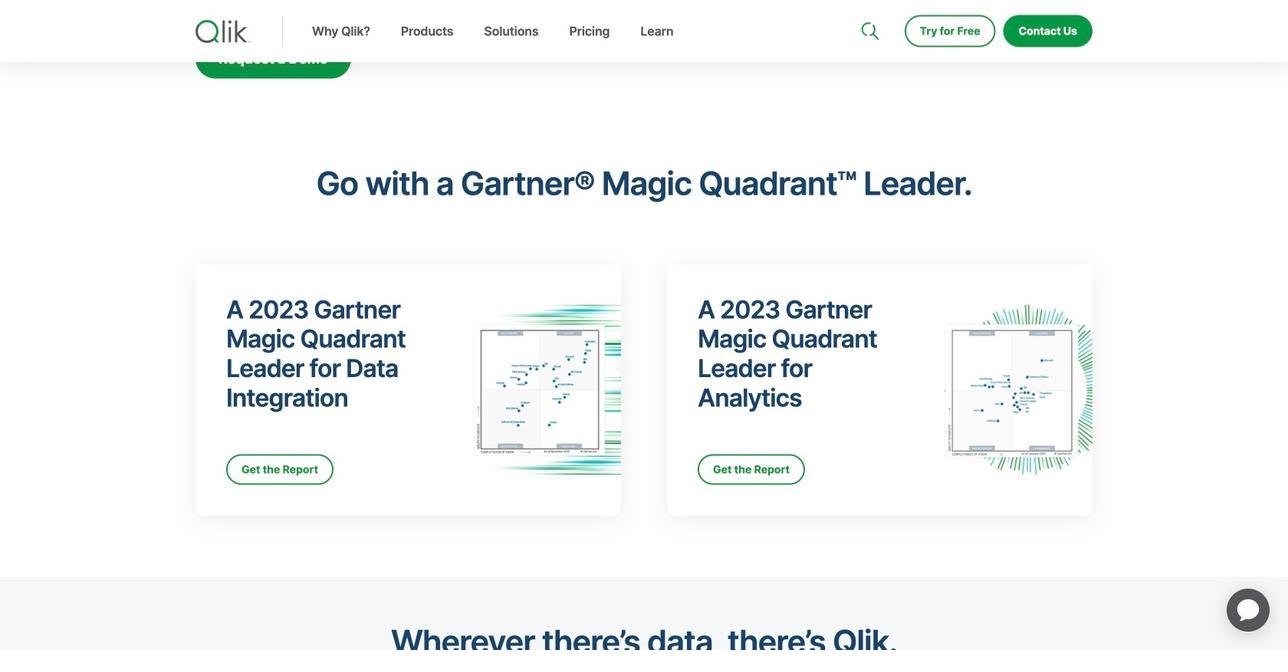 Task type: vqa. For each thing, say whether or not it's contained in the screenshot.
Company icon
no



Task type: locate. For each thing, give the bounding box(es) containing it.
application
[[1208, 570, 1288, 650]]

support image
[[863, 0, 875, 12]]



Task type: describe. For each thing, give the bounding box(es) containing it.
qlik image
[[196, 20, 251, 43]]

login image
[[1044, 0, 1056, 12]]



